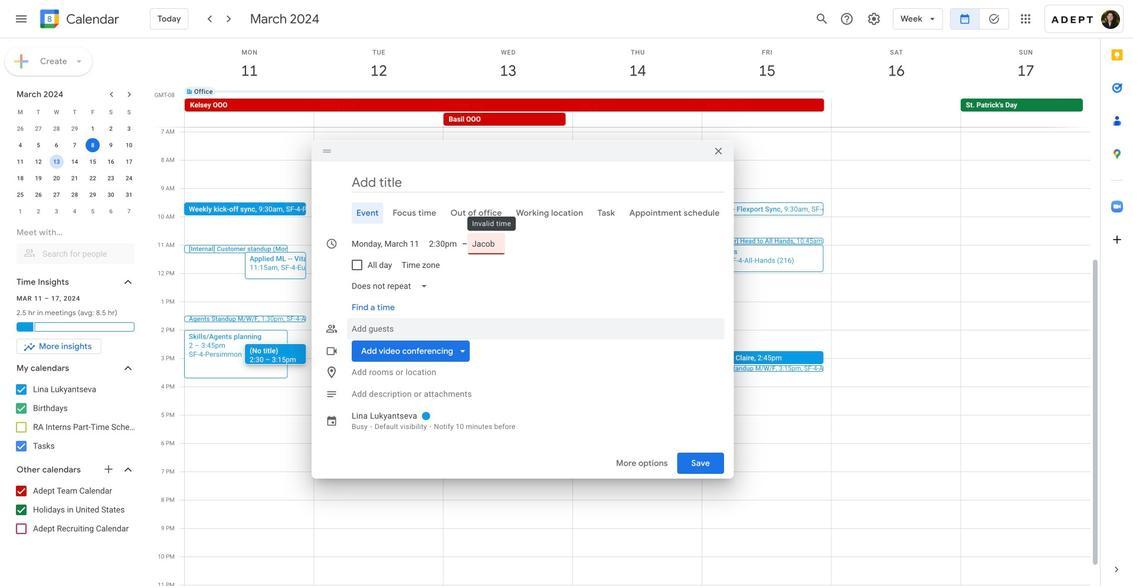 Task type: vqa. For each thing, say whether or not it's contained in the screenshot.
April 6 element
yes



Task type: describe. For each thing, give the bounding box(es) containing it.
30 element
[[104, 188, 118, 202]]

1 horizontal spatial tab list
[[1101, 38, 1134, 553]]

31 element
[[122, 188, 136, 202]]

25 element
[[13, 188, 27, 202]]

6 element
[[49, 138, 64, 152]]

february 29 element
[[68, 122, 82, 136]]

23 element
[[104, 171, 118, 185]]

april 4 element
[[68, 204, 82, 218]]

8, today element
[[86, 138, 100, 152]]

april 5 element
[[86, 204, 100, 218]]

to element
[[462, 239, 468, 249]]

14 element
[[68, 155, 82, 169]]

17 element
[[122, 155, 136, 169]]

20 element
[[49, 171, 64, 185]]

24 element
[[122, 171, 136, 185]]

april 6 element
[[104, 204, 118, 218]]

22 element
[[86, 171, 100, 185]]

13 element
[[49, 155, 64, 169]]

other calendars list
[[2, 482, 146, 539]]

april 7 element
[[122, 204, 136, 218]]

4 element
[[13, 138, 27, 152]]

28 element
[[68, 188, 82, 202]]

heading inside 'calendar' element
[[64, 12, 119, 26]]

april 3 element
[[49, 204, 64, 218]]

0 horizontal spatial tab list
[[321, 203, 725, 224]]

26 element
[[31, 188, 46, 202]]

calendar element
[[38, 7, 119, 33]]

11 element
[[13, 155, 27, 169]]

End time text field
[[473, 233, 501, 255]]

Search for people to meet text field
[[24, 243, 128, 265]]

april 2 element
[[31, 204, 46, 218]]

Start date text field
[[352, 233, 420, 255]]

19 element
[[31, 171, 46, 185]]



Task type: locate. For each thing, give the bounding box(es) containing it.
21 element
[[68, 171, 82, 185]]

tab list
[[1101, 38, 1134, 553], [321, 203, 725, 224]]

Add title text field
[[352, 174, 725, 191]]

3 element
[[122, 122, 136, 136]]

1 element
[[86, 122, 100, 136]]

10 element
[[122, 138, 136, 152]]

row
[[180, 77, 1101, 106], [180, 99, 1101, 127], [11, 104, 138, 120], [11, 120, 138, 137], [11, 137, 138, 154], [11, 154, 138, 170], [11, 170, 138, 187], [11, 187, 138, 203], [11, 203, 138, 220]]

None field
[[347, 276, 437, 297]]

18 element
[[13, 171, 27, 185]]

february 27 element
[[31, 122, 46, 136]]

Start time text field
[[429, 233, 458, 255]]

heading
[[64, 12, 119, 26]]

row group
[[11, 120, 138, 220]]

march 2024 grid
[[11, 104, 138, 220]]

cell
[[314, 87, 444, 96], [444, 87, 573, 96], [573, 87, 703, 96], [703, 87, 832, 96], [832, 87, 962, 96], [962, 87, 1091, 96], [314, 99, 444, 127], [573, 99, 702, 127], [702, 99, 832, 127], [832, 99, 961, 127], [84, 137, 102, 154], [47, 154, 66, 170]]

april 1 element
[[13, 204, 27, 218]]

my calendars list
[[2, 380, 146, 456]]

9 element
[[104, 138, 118, 152]]

2 element
[[104, 122, 118, 136]]

grid
[[151, 38, 1101, 586]]

7 element
[[68, 138, 82, 152]]

None search field
[[0, 222, 146, 265]]

5 element
[[31, 138, 46, 152]]

Guests text field
[[352, 318, 720, 340]]

settings menu image
[[868, 12, 882, 26]]

16 element
[[104, 155, 118, 169]]

add other calendars image
[[103, 464, 115, 475]]

27 element
[[49, 188, 64, 202]]

29 element
[[86, 188, 100, 202]]

15 element
[[86, 155, 100, 169]]

12 element
[[31, 155, 46, 169]]

february 28 element
[[49, 122, 64, 136]]

main drawer image
[[14, 12, 28, 26]]

february 26 element
[[13, 122, 27, 136]]



